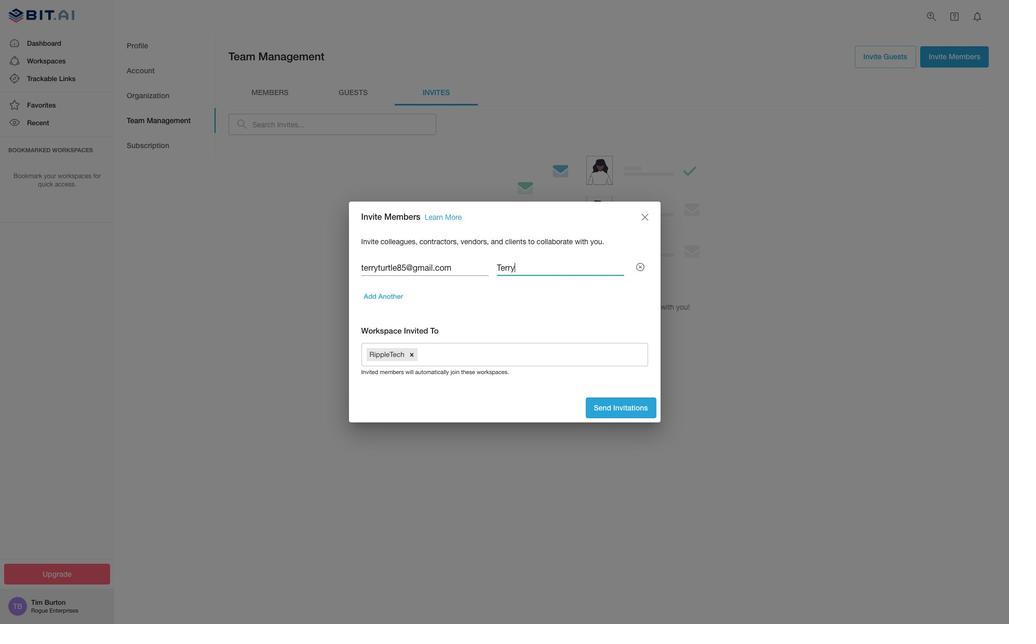 Task type: locate. For each thing, give the bounding box(es) containing it.
send invitations button
[[586, 397, 657, 419]]

collaborate up name (optional) text box
[[537, 237, 573, 246]]

organization link
[[114, 83, 216, 108]]

1 vertical spatial invited
[[361, 369, 379, 375]]

vendors,
[[461, 237, 489, 246]]

members inside button
[[950, 52, 981, 61]]

team up the subscription
[[127, 116, 145, 125]]

no invites found.
[[575, 283, 643, 293]]

invited down "rippletech"
[[361, 369, 379, 375]]

1 vertical spatial members
[[380, 369, 404, 375]]

team management up members
[[229, 50, 325, 63]]

team up members
[[229, 50, 256, 63]]

invite left team
[[528, 303, 545, 311]]

0 horizontal spatial your
[[44, 172, 56, 180]]

members
[[950, 52, 981, 61], [385, 212, 421, 222]]

join
[[451, 369, 460, 375]]

Name (optional) text field
[[497, 260, 625, 276]]

invited left to
[[404, 326, 429, 335]]

0 horizontal spatial invited
[[361, 369, 379, 375]]

account link
[[114, 58, 216, 83]]

these
[[462, 369, 476, 375]]

send invitations
[[594, 403, 648, 412]]

bookmarked workspaces
[[8, 146, 93, 153]]

0 horizontal spatial to
[[529, 237, 535, 246]]

team
[[229, 50, 256, 63], [127, 116, 145, 125]]

0 horizontal spatial collaborate
[[537, 237, 573, 246]]

tab list containing profile
[[114, 33, 216, 158]]

your inside bookmark your workspaces for quick access.
[[44, 172, 56, 180]]

your left team
[[547, 303, 562, 311]]

management down 'organization' link on the top left of the page
[[147, 116, 191, 125]]

invite members button
[[921, 46, 990, 67]]

0 horizontal spatial management
[[147, 116, 191, 125]]

bookmark your workspaces for quick access.
[[14, 172, 101, 188]]

management up members
[[259, 50, 325, 63]]

your up quick
[[44, 172, 56, 180]]

add another button
[[361, 289, 406, 305]]

invite for invite members
[[929, 52, 948, 61]]

rippletech
[[370, 351, 405, 359]]

0 horizontal spatial team management
[[127, 116, 191, 125]]

clients
[[506, 237, 527, 246]]

0 horizontal spatial tab list
[[114, 33, 216, 158]]

1 vertical spatial team
[[127, 116, 145, 125]]

members inside dialog
[[385, 212, 421, 222]]

0 vertical spatial your
[[44, 172, 56, 180]]

invite inside "button"
[[864, 52, 882, 61]]

invite left colleagues,
[[361, 237, 379, 246]]

invite right guests
[[929, 52, 948, 61]]

0 vertical spatial team management
[[229, 50, 325, 63]]

1 horizontal spatial members
[[950, 52, 981, 61]]

learn
[[425, 213, 443, 222]]

Search Invites... search field
[[253, 114, 437, 135]]

invite up colleagues,
[[361, 212, 382, 222]]

invite inside button
[[929, 52, 948, 61]]

to
[[529, 237, 535, 246], [615, 303, 621, 311]]

0 vertical spatial collaborate
[[537, 237, 573, 246]]

invite
[[864, 52, 882, 61], [929, 52, 948, 61], [361, 212, 382, 222], [361, 237, 379, 246], [528, 303, 545, 311]]

you!
[[677, 303, 691, 311]]

0 horizontal spatial members
[[385, 212, 421, 222]]

0 vertical spatial invited
[[404, 326, 429, 335]]

to down no invites found.
[[615, 303, 621, 311]]

collaborate
[[537, 237, 573, 246], [623, 303, 659, 311]]

upgrade button
[[4, 564, 110, 585]]

1 horizontal spatial to
[[615, 303, 621, 311]]

members button
[[229, 80, 312, 105]]

add another
[[364, 292, 403, 301]]

0 horizontal spatial members
[[380, 369, 404, 375]]

dashboard button
[[0, 34, 114, 52]]

team management down 'organization' link on the top left of the page
[[127, 116, 191, 125]]

recent button
[[0, 114, 114, 132]]

members
[[252, 88, 289, 97]]

1 horizontal spatial your
[[547, 303, 562, 311]]

1 horizontal spatial tab list
[[229, 80, 990, 105]]

0 vertical spatial members
[[950, 52, 981, 61]]

team inside "team management" link
[[127, 116, 145, 125]]

0 vertical spatial members
[[582, 303, 612, 311]]

1 vertical spatial with
[[661, 303, 675, 311]]

your
[[44, 172, 56, 180], [547, 303, 562, 311]]

subscription link
[[114, 133, 216, 158]]

invite left guests
[[864, 52, 882, 61]]

1 vertical spatial management
[[147, 116, 191, 125]]

to right clients
[[529, 237, 535, 246]]

management
[[259, 50, 325, 63], [147, 116, 191, 125]]

1 vertical spatial your
[[547, 303, 562, 311]]

invited
[[404, 326, 429, 335], [361, 369, 379, 375]]

with left the you!
[[661, 303, 675, 311]]

your for invite
[[547, 303, 562, 311]]

tb
[[13, 602, 22, 611]]

invite for invite colleagues, contractors, vendors, and clients to collaborate with you.
[[361, 237, 379, 246]]

will
[[406, 369, 414, 375]]

colleagues,
[[381, 237, 418, 246]]

with left "you." in the top of the page
[[575, 237, 589, 246]]

1 vertical spatial collaborate
[[623, 303, 659, 311]]

0 vertical spatial team
[[229, 50, 256, 63]]

members down 'invites'
[[582, 303, 612, 311]]

found.
[[616, 283, 643, 293]]

members
[[582, 303, 612, 311], [380, 369, 404, 375]]

access.
[[55, 181, 76, 188]]

invites
[[589, 283, 614, 293]]

tim
[[31, 598, 43, 607]]

with
[[575, 237, 589, 246], [661, 303, 675, 311]]

0 horizontal spatial team
[[127, 116, 145, 125]]

team management link
[[114, 108, 216, 133]]

account
[[127, 66, 155, 75]]

members for invite members learn more
[[385, 212, 421, 222]]

tim burton rogue enterprises
[[31, 598, 78, 614]]

workspace invited to
[[361, 326, 439, 335]]

1 vertical spatial team management
[[127, 116, 191, 125]]

favorites button
[[0, 96, 114, 114]]

1 horizontal spatial management
[[259, 50, 325, 63]]

members left will
[[380, 369, 404, 375]]

dashboard
[[27, 39, 61, 47]]

invited members will automatically join these workspaces.
[[361, 369, 510, 375]]

1 horizontal spatial members
[[582, 303, 612, 311]]

organization
[[127, 91, 170, 100]]

for
[[93, 172, 101, 180]]

1 horizontal spatial team
[[229, 50, 256, 63]]

to inside invite members dialog
[[529, 237, 535, 246]]

guests button
[[312, 80, 395, 105]]

collaborate down the "found."
[[623, 303, 659, 311]]

1 vertical spatial members
[[385, 212, 421, 222]]

0 vertical spatial with
[[575, 237, 589, 246]]

invite guests button
[[855, 46, 917, 68]]

0 vertical spatial to
[[529, 237, 535, 246]]

0 horizontal spatial with
[[575, 237, 589, 246]]

team management
[[229, 50, 325, 63], [127, 116, 191, 125]]

profile link
[[114, 33, 216, 58]]

invite members
[[929, 52, 981, 61]]

tab list
[[114, 33, 216, 158], [229, 80, 990, 105]]

workspaces
[[52, 146, 93, 153]]



Task type: describe. For each thing, give the bounding box(es) containing it.
invite your team members to collaborate with you!
[[528, 303, 691, 311]]

invite guests
[[864, 52, 908, 61]]

you.
[[591, 237, 605, 246]]

links
[[59, 74, 76, 83]]

guests
[[884, 52, 908, 61]]

trackable
[[27, 74, 57, 83]]

invite for invite guests
[[864, 52, 882, 61]]

more
[[445, 213, 462, 222]]

invite members dialog
[[349, 202, 661, 423]]

invite for invite your team members to collaborate with you!
[[528, 303, 545, 311]]

1 horizontal spatial with
[[661, 303, 675, 311]]

quick
[[38, 181, 53, 188]]

workspaces.
[[477, 369, 510, 375]]

workspaces
[[27, 57, 66, 65]]

trackable links
[[27, 74, 76, 83]]

automatically
[[415, 369, 449, 375]]

upgrade
[[43, 569, 72, 578]]

burton
[[45, 598, 66, 607]]

workspaces
[[58, 172, 92, 180]]

bookmark
[[14, 172, 42, 180]]

your for bookmark
[[44, 172, 56, 180]]

send
[[594, 403, 612, 412]]

no
[[575, 283, 586, 293]]

1 horizontal spatial invited
[[404, 326, 429, 335]]

another
[[379, 292, 403, 301]]

0 vertical spatial management
[[259, 50, 325, 63]]

subscription
[[127, 141, 169, 150]]

1 horizontal spatial team management
[[229, 50, 325, 63]]

and
[[491, 237, 504, 246]]

rogue
[[31, 608, 48, 614]]

bookmarked
[[8, 146, 51, 153]]

management inside "team management" link
[[147, 116, 191, 125]]

invite members learn more
[[361, 212, 462, 222]]

1 horizontal spatial collaborate
[[623, 303, 659, 311]]

enterprises
[[49, 608, 78, 614]]

members for invite members
[[950, 52, 981, 61]]

favorites
[[27, 101, 56, 109]]

invite colleagues, contractors, vendors, and clients to collaborate with you.
[[361, 237, 605, 246]]

recent
[[27, 119, 49, 127]]

workspaces button
[[0, 52, 114, 70]]

team
[[564, 303, 580, 311]]

tab list containing members
[[229, 80, 990, 105]]

trackable links button
[[0, 70, 114, 87]]

invites button
[[395, 80, 478, 105]]

invites
[[423, 88, 450, 97]]

with inside invite members dialog
[[575, 237, 589, 246]]

learn more link
[[425, 213, 462, 222]]

collaborate inside invite members dialog
[[537, 237, 573, 246]]

team management inside "team management" link
[[127, 116, 191, 125]]

contractors,
[[420, 237, 459, 246]]

to
[[431, 326, 439, 335]]

profile
[[127, 41, 148, 50]]

invitations
[[614, 403, 648, 412]]

add
[[364, 292, 377, 301]]

invite for invite members learn more
[[361, 212, 382, 222]]

workspace
[[361, 326, 402, 335]]

members inside invite members dialog
[[380, 369, 404, 375]]

Email Address text field
[[361, 260, 489, 276]]

guests
[[339, 88, 368, 97]]

1 vertical spatial to
[[615, 303, 621, 311]]



Task type: vqa. For each thing, say whether or not it's contained in the screenshot.
AND
yes



